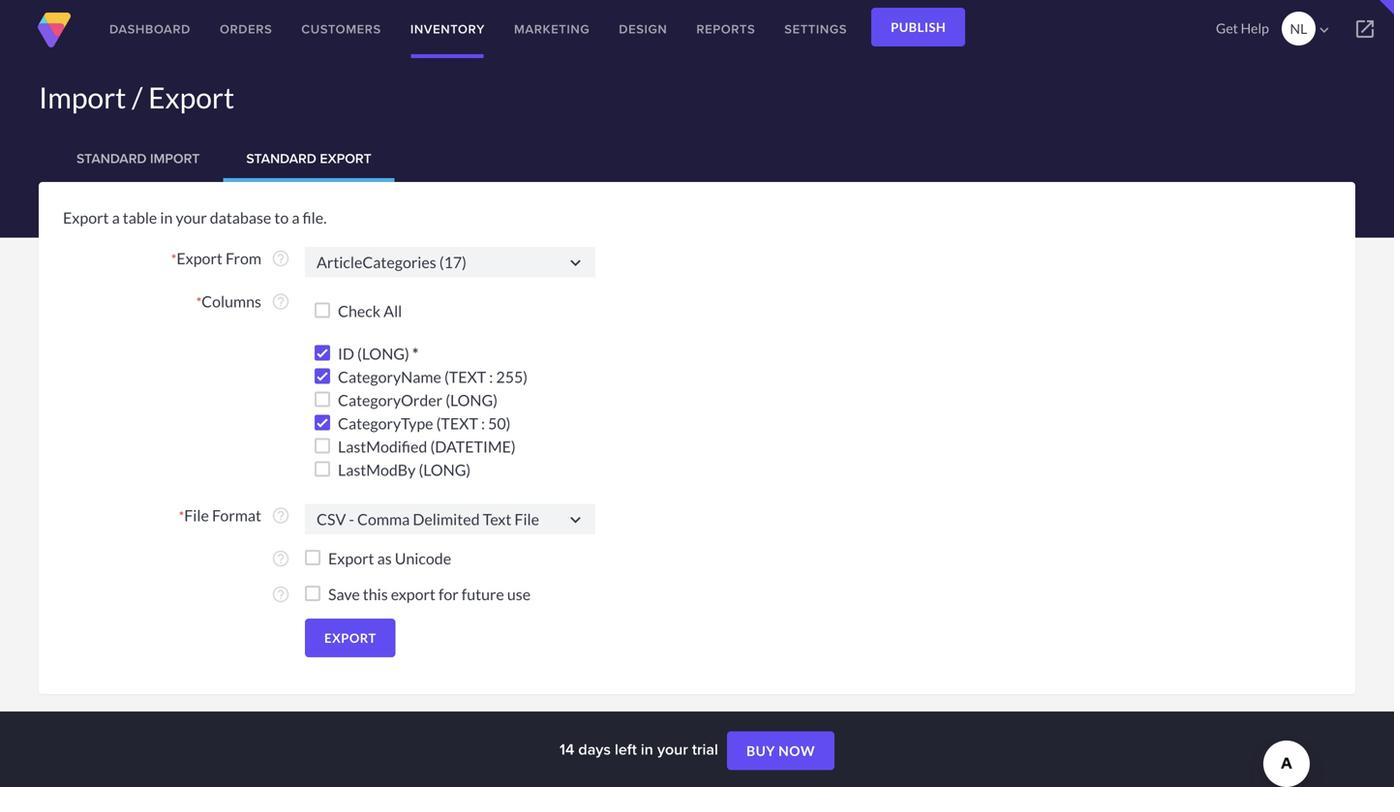 Task type: vqa. For each thing, say whether or not it's contained in the screenshot.
Id (Long) *
yes



Task type: locate. For each thing, give the bounding box(es) containing it.
(datetime)
[[430, 437, 516, 456]]

a right to
[[292, 208, 300, 227]]

1 a from the left
[[112, 208, 120, 227]]

0 horizontal spatial in
[[160, 208, 173, 227]]

help_outline right the format
[[271, 506, 290, 525]]

14
[[560, 738, 574, 761]]

get
[[1216, 20, 1238, 36]]

1 vertical spatial (text
[[436, 414, 478, 433]]

categoryorder (long)
[[338, 391, 498, 410]]

2 vertical spatial (long)
[[419, 460, 471, 479]]

* inside * file format help_outline
[[179, 508, 184, 524]]

categorytype
[[338, 414, 433, 433]]

your left the trial
[[657, 738, 688, 761]]

in right left
[[641, 738, 653, 761]]

design
[[619, 20, 667, 38]]

1 vertical spatial your
[[657, 738, 688, 761]]

(long) down lastmodified (datetime)
[[419, 460, 471, 479]]

* down * export from help_outline
[[196, 294, 202, 310]]

(long) up 50)
[[446, 391, 498, 410]]

255)
[[496, 367, 528, 386]]

(long) for categoryorder
[[446, 391, 498, 410]]

help_outline down * file format help_outline
[[271, 549, 290, 568]]

standard export
[[246, 149, 371, 168]]

5 help_outline from the top
[[271, 585, 290, 604]]

standard export link
[[223, 136, 395, 182]]

(long)
[[357, 344, 409, 363], [446, 391, 498, 410], [419, 460, 471, 479]]

your for trial
[[657, 738, 688, 761]]

export link
[[305, 619, 396, 657]]

import / export
[[39, 80, 235, 115]]

* for from
[[171, 251, 177, 267]]

* down export a table in your database to a file.
[[171, 251, 177, 267]]

0 vertical spatial (text
[[444, 367, 486, 386]]

file.
[[303, 208, 327, 227]]

1 vertical spatial (long)
[[446, 391, 498, 410]]

import
[[39, 80, 126, 115], [150, 149, 200, 168]]

0 vertical spatial 
[[565, 253, 586, 273]]

 link
[[1336, 0, 1394, 58]]

a left table
[[112, 208, 120, 227]]

in for table
[[160, 208, 173, 227]]

export a table in your database to a file.
[[63, 208, 327, 227]]

nl
[[1290, 20, 1307, 37]]

4 help_outline from the top
[[271, 549, 290, 568]]

0 vertical spatial (long)
[[357, 344, 409, 363]]

14 days left in your trial
[[560, 738, 722, 761]]

standard
[[76, 149, 147, 168], [246, 149, 316, 168]]

future
[[462, 585, 504, 604]]

import left the /
[[39, 80, 126, 115]]

lastmodby (long)
[[338, 460, 471, 479]]

0 horizontal spatial standard
[[76, 149, 147, 168]]

in
[[160, 208, 173, 227], [641, 738, 653, 761]]

* export from help_outline
[[171, 249, 290, 268]]

your
[[176, 208, 207, 227], [657, 738, 688, 761]]

1 vertical spatial in
[[641, 738, 653, 761]]

help_outline
[[271, 249, 290, 268], [271, 292, 290, 311], [271, 506, 290, 525], [271, 549, 290, 568], [271, 585, 290, 604]]

columns
[[202, 292, 261, 311]]

3 help_outline from the top
[[271, 506, 290, 525]]

publish
[[891, 19, 946, 35]]

* left the format
[[179, 508, 184, 524]]

reports
[[697, 20, 756, 38]]

:
[[489, 367, 493, 386], [481, 414, 485, 433]]

1 horizontal spatial :
[[489, 367, 493, 386]]

lastmodified (datetime)
[[338, 437, 516, 456]]

0 vertical spatial :
[[489, 367, 493, 386]]

None text field
[[305, 247, 595, 277]]

0 vertical spatial in
[[160, 208, 173, 227]]


[[565, 253, 586, 273], [565, 510, 586, 530]]

0 horizontal spatial your
[[176, 208, 207, 227]]

dashboard link
[[95, 0, 205, 58]]

1 horizontal spatial your
[[657, 738, 688, 761]]

2 help_outline from the top
[[271, 292, 290, 311]]


[[1354, 17, 1377, 41]]

standard up table
[[76, 149, 147, 168]]

settings
[[785, 20, 847, 38]]

help_outline right columns
[[271, 292, 290, 311]]

export
[[148, 80, 235, 115], [320, 149, 371, 168], [63, 208, 109, 227], [177, 249, 223, 268], [328, 549, 374, 568], [324, 630, 376, 646]]

from
[[226, 249, 261, 268]]

1 standard from the left
[[76, 149, 147, 168]]

1 horizontal spatial import
[[150, 149, 200, 168]]

import up export a table in your database to a file.
[[150, 149, 200, 168]]

standard up to
[[246, 149, 316, 168]]

1 horizontal spatial a
[[292, 208, 300, 227]]

categoryname
[[338, 367, 441, 386]]

* inside * export from help_outline
[[171, 251, 177, 267]]

 for * file format help_outline
[[565, 510, 586, 530]]

1  from the top
[[565, 253, 586, 273]]

* inside * columns help_outline
[[196, 294, 202, 310]]

(text
[[444, 367, 486, 386], [436, 414, 478, 433]]


[[1316, 21, 1333, 39]]

(long) up categoryname
[[357, 344, 409, 363]]

*
[[171, 251, 177, 267], [196, 294, 202, 310], [412, 344, 419, 363], [179, 508, 184, 524]]

in right table
[[160, 208, 173, 227]]

export down export a table in your database to a file.
[[177, 249, 223, 268]]

1 horizontal spatial standard
[[246, 149, 316, 168]]

0 vertical spatial import
[[39, 80, 126, 115]]

to
[[274, 208, 289, 227]]

1 vertical spatial 
[[565, 510, 586, 530]]

categoryorder
[[338, 391, 443, 410]]

1 vertical spatial :
[[481, 414, 485, 433]]

your left 'database'
[[176, 208, 207, 227]]

0 horizontal spatial a
[[112, 208, 120, 227]]

lastmodified
[[338, 437, 427, 456]]

buy
[[747, 743, 776, 759]]

in for left
[[641, 738, 653, 761]]

(text up (datetime)
[[436, 414, 478, 433]]

: left 50)
[[481, 414, 485, 433]]

standard for standard import
[[76, 149, 147, 168]]

: left 255) on the top left of page
[[489, 367, 493, 386]]

buy now link
[[727, 732, 835, 770]]

0 vertical spatial your
[[176, 208, 207, 227]]

2 standard from the left
[[246, 149, 316, 168]]

help_outline right from
[[271, 249, 290, 268]]

2  from the top
[[565, 510, 586, 530]]

(text left 255) on the top left of page
[[444, 367, 486, 386]]

help_outline left save
[[271, 585, 290, 604]]

 for * export from help_outline
[[565, 253, 586, 273]]

id (long) *
[[338, 344, 419, 363]]

1 horizontal spatial in
[[641, 738, 653, 761]]

help
[[1241, 20, 1269, 36]]

file
[[184, 506, 209, 525]]

a
[[112, 208, 120, 227], [292, 208, 300, 227]]

standard import link
[[53, 136, 223, 182]]

(text for categoryname
[[444, 367, 486, 386]]

0 horizontal spatial :
[[481, 414, 485, 433]]

customers
[[301, 20, 381, 38]]

unicode
[[395, 549, 451, 568]]

now
[[779, 743, 815, 759]]

None text field
[[305, 504, 595, 534]]



Task type: describe. For each thing, give the bounding box(es) containing it.
1 help_outline from the top
[[271, 249, 290, 268]]

as
[[377, 549, 392, 568]]

dashboard
[[109, 20, 191, 38]]

export as unicode
[[328, 549, 451, 568]]

export left as
[[328, 549, 374, 568]]

50)
[[488, 414, 511, 433]]

standard import
[[76, 149, 200, 168]]

all
[[384, 302, 402, 321]]

get help
[[1216, 20, 1269, 36]]

export inside * export from help_outline
[[177, 249, 223, 268]]

check all
[[338, 302, 402, 321]]

1 vertical spatial import
[[150, 149, 200, 168]]

save this export for future use
[[328, 585, 531, 604]]

: for 255)
[[489, 367, 493, 386]]

* for help_outline
[[196, 294, 202, 310]]

check
[[338, 302, 381, 321]]

(text for categorytype
[[436, 414, 478, 433]]

buy now
[[747, 743, 815, 759]]

export right the /
[[148, 80, 235, 115]]

your for database
[[176, 208, 207, 227]]

inventory
[[410, 20, 485, 38]]

publish button
[[872, 8, 966, 46]]

left
[[615, 738, 637, 761]]

use
[[507, 585, 531, 604]]

standard for standard export
[[246, 149, 316, 168]]

lastmodby
[[338, 460, 416, 479]]

days
[[578, 738, 611, 761]]

export
[[391, 585, 436, 604]]

(long) for lastmodby
[[419, 460, 471, 479]]

categorytype (text : 50)
[[338, 414, 511, 433]]

0 horizontal spatial import
[[39, 80, 126, 115]]

save
[[328, 585, 360, 604]]

* file format help_outline
[[179, 506, 290, 525]]

export left table
[[63, 208, 109, 227]]

: for 50)
[[481, 414, 485, 433]]

for
[[439, 585, 459, 604]]

(long) for id
[[357, 344, 409, 363]]

export up file.
[[320, 149, 371, 168]]

* for format
[[179, 508, 184, 524]]

nl 
[[1290, 20, 1333, 39]]

export down save
[[324, 630, 376, 646]]

this
[[363, 585, 388, 604]]

categoryname (text : 255)
[[338, 367, 528, 386]]

table
[[123, 208, 157, 227]]

* columns help_outline
[[196, 292, 290, 311]]

2 a from the left
[[292, 208, 300, 227]]

* up categoryname (text : 255)
[[412, 344, 419, 363]]

id
[[338, 344, 354, 363]]

format
[[212, 506, 261, 525]]

/
[[132, 80, 143, 115]]

orders
[[220, 20, 272, 38]]

database
[[210, 208, 271, 227]]

marketing
[[514, 20, 590, 38]]

trial
[[692, 738, 718, 761]]



